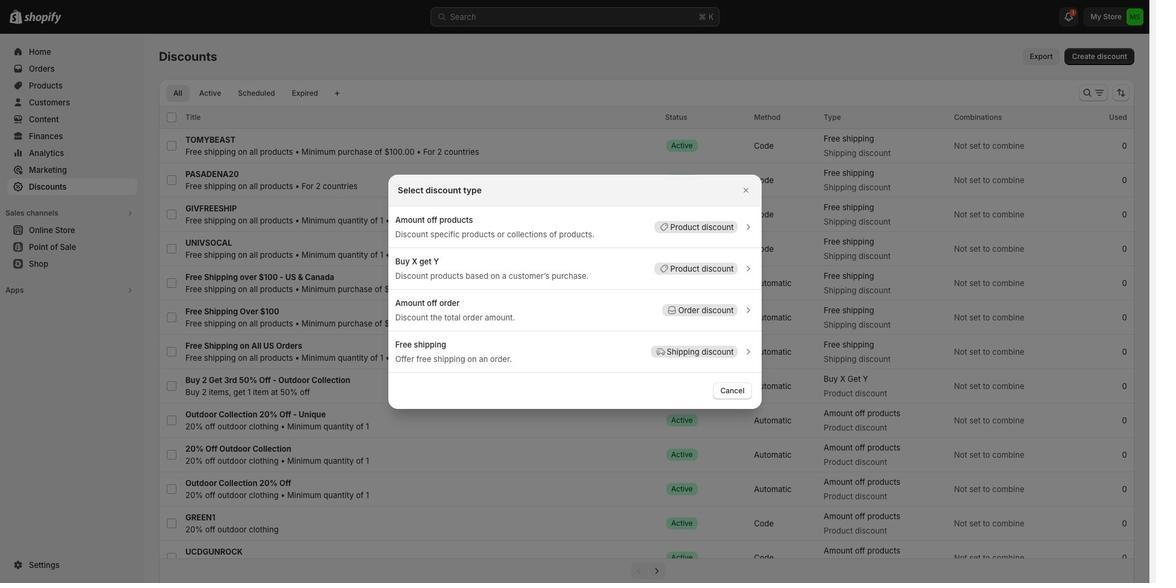 Task type: locate. For each thing, give the bounding box(es) containing it.
dialog
[[0, 174, 1150, 409]]

tab list
[[164, 84, 328, 102]]

shopify image
[[24, 12, 61, 24]]



Task type: describe. For each thing, give the bounding box(es) containing it.
pagination element
[[159, 559, 1135, 583]]



Task type: vqa. For each thing, say whether or not it's contained in the screenshot.
Pagination Element
yes



